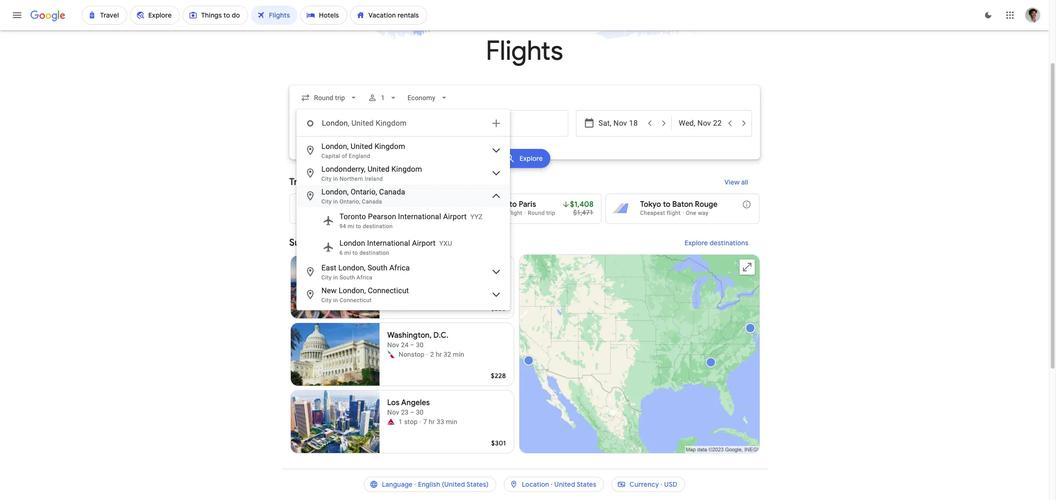 Task type: describe. For each thing, give the bounding box(es) containing it.
atlanta inside tracked prices region
[[380, 200, 405, 209]]

explore button
[[499, 149, 550, 168]]

tracked prices
[[289, 176, 354, 188]]

24 – 30
[[401, 341, 424, 349]]

airport inside toronto pearson international airport yyz 94 mi to destination
[[443, 212, 467, 221]]

round for paris
[[528, 210, 545, 216]]

flight for paris
[[509, 210, 522, 216]]

language
[[382, 480, 413, 489]]

$301
[[491, 439, 506, 447]]

301 US dollars text field
[[491, 439, 506, 447]]

tokyo
[[640, 200, 661, 209]]

city for new london, connecticut
[[321, 297, 332, 304]]

east london, south africa option
[[297, 260, 509, 283]]

tokyo to baton rouge
[[640, 200, 718, 209]]

$238
[[491, 304, 506, 313]]

1 button
[[364, 86, 402, 109]]

los angeles nov 23 – 30
[[387, 398, 430, 416]]

baton rouge to atlanta
[[324, 200, 405, 209]]

destination inside toronto pearson international airport yyz 94 mi to destination
[[363, 223, 393, 230]]

view all
[[725, 178, 748, 186]]

7 hr 33 min
[[423, 418, 457, 426]]

one
[[686, 210, 696, 216]]

suggested
[[289, 237, 336, 249]]

6
[[339, 250, 343, 256]]

flights
[[486, 34, 563, 68]]

More info text field
[[742, 200, 752, 212]]

trips
[[339, 237, 359, 249]]

new london, connecticut option
[[297, 283, 509, 306]]

hr for angeles
[[429, 418, 435, 426]]

london, inside london, united kingdom capital of england
[[321, 142, 349, 151]]

min for d.c.
[[453, 351, 464, 358]]

0 vertical spatial africa
[[389, 263, 410, 272]]

stop
[[404, 418, 418, 426]]

london, ontario, canada option
[[297, 185, 509, 207]]

angeles
[[401, 398, 430, 408]]

toronto pearson international airport (yyz) option
[[297, 207, 509, 234]]

$1,408
[[570, 200, 594, 209]]

explore destinations
[[684, 239, 748, 247]]

nov for washington,
[[387, 341, 399, 349]]

trip for denver to paris
[[546, 210, 555, 216]]

32
[[444, 351, 451, 358]]

los
[[387, 398, 400, 408]]

american image
[[387, 351, 395, 358]]

new
[[321, 286, 337, 295]]

‌, united kingdom
[[348, 119, 407, 128]]

kingdom for ‌, united kingdom
[[376, 119, 407, 128]]

suggested trips from baton rouge
[[289, 237, 440, 249]]

explore destinations button
[[673, 232, 760, 254]]

suggested trips from baton rouge region
[[289, 232, 760, 457]]

english (united states)
[[418, 480, 489, 489]]

1 for 1
[[381, 94, 385, 102]]

toronto
[[339, 212, 366, 221]]

nov for los
[[387, 408, 399, 416]]

east
[[321, 263, 336, 272]]

kingdom for london, united kingdom capital of england
[[374, 142, 405, 151]]

nonstop for atlanta
[[399, 283, 425, 291]]

international inside toronto pearson international airport yyz 94 mi to destination
[[398, 212, 441, 221]]

states
[[577, 480, 596, 489]]

0 horizontal spatial rouge
[[346, 200, 369, 209]]

238 US dollars text field
[[491, 304, 506, 313]]

londonderry, united kingdom city in northern ireland
[[321, 165, 422, 182]]

1 vertical spatial connecticut
[[340, 297, 372, 304]]

toggle nearby airports for london, ontario, canada image
[[490, 190, 502, 202]]

capital
[[321, 153, 340, 159]]

united for londonderry,
[[367, 165, 390, 174]]

cheapest flight for denver
[[482, 210, 522, 216]]

explore for explore
[[519, 154, 543, 163]]

0 vertical spatial connecticut
[[368, 286, 409, 295]]

paris
[[519, 200, 536, 209]]

england
[[349, 153, 370, 159]]

to right tokyo
[[663, 200, 670, 209]]

mi inside toronto pearson international airport yyz 94 mi to destination
[[348, 223, 354, 230]]

0 vertical spatial canada
[[379, 187, 405, 196]]

more info image
[[426, 200, 435, 209]]

round trip for to
[[370, 210, 397, 216]]

currency
[[630, 480, 659, 489]]

prices
[[326, 176, 354, 188]]

Departure text field
[[598, 111, 642, 136]]

united states
[[554, 480, 596, 489]]

rouge inside region
[[412, 237, 440, 249]]

More info text field
[[426, 200, 435, 212]]

to inside toronto pearson international airport yyz 94 mi to destination
[[356, 223, 361, 230]]

london, united kingdom option
[[297, 139, 509, 162]]

toggle nearby airports for london, united kingdom image
[[490, 145, 502, 156]]

1 vertical spatial canada
[[362, 198, 382, 205]]

33
[[437, 418, 444, 426]]

Where else? text field
[[321, 112, 485, 135]]

$1,471
[[573, 209, 594, 216]]

location
[[522, 480, 549, 489]]

enter your origin dialog
[[296, 110, 510, 310]]

view
[[725, 178, 740, 186]]

new london, connecticut city in connecticut
[[321, 286, 409, 304]]

ireland
[[365, 176, 383, 182]]

7
[[423, 418, 427, 426]]

change appearance image
[[977, 4, 1000, 27]]

1 vertical spatial south
[[340, 274, 355, 281]]

washington, d.c. nov 24 – 30
[[387, 331, 448, 349]]

origin, select multiple airports image
[[490, 118, 502, 129]]

cheapest for tokyo
[[640, 210, 665, 216]]

denver to paris
[[482, 200, 536, 209]]

2 hr 32 min
[[430, 351, 464, 358]]

one way
[[686, 210, 708, 216]]

london, united kingdom capital of england
[[321, 142, 405, 159]]

toggle nearby airports for londonderry, united kingdom image
[[490, 167, 502, 179]]

2
[[430, 351, 434, 358]]

1408 US dollars text field
[[570, 200, 594, 209]]

nonstop for washington, d.c.
[[399, 351, 425, 358]]

states)
[[466, 480, 489, 489]]



Task type: locate. For each thing, give the bounding box(es) containing it.
2 horizontal spatial flight
[[667, 210, 680, 216]]

1 nonstop from the top
[[399, 283, 425, 291]]

3 city from the top
[[321, 274, 332, 281]]

explore inside button
[[684, 239, 708, 247]]

international
[[398, 212, 441, 221], [367, 239, 410, 248]]

in for london,
[[333, 198, 338, 205]]

2 in from the top
[[333, 198, 338, 205]]

1 up ‌, united kingdom
[[381, 94, 385, 102]]

mi right 6
[[344, 250, 351, 256]]

united right ‌,
[[351, 119, 374, 128]]

destination inside 'london international airport yxu 6 mi to destination'
[[359, 250, 389, 256]]

connecticut
[[368, 286, 409, 295], [340, 297, 372, 304]]

0 horizontal spatial trip
[[388, 210, 397, 216]]

london, down "northern"
[[321, 187, 349, 196]]

delta image down east london, south africa city in south africa
[[387, 283, 395, 291]]

city
[[321, 176, 332, 182], [321, 198, 332, 205], [321, 274, 332, 281], [321, 297, 332, 304]]

ontario,
[[351, 187, 377, 196], [340, 198, 360, 205]]

round
[[370, 210, 387, 216], [528, 210, 545, 216]]

connecticut down east london, south africa option
[[368, 286, 409, 295]]

3 in from the top
[[333, 274, 338, 281]]

list box
[[297, 137, 509, 310]]

0 horizontal spatial south
[[340, 274, 355, 281]]

kingdom inside londonderry, united kingdom city in northern ireland
[[391, 165, 422, 174]]

city inside london, ontario, canada city in ontario, canada
[[321, 198, 332, 205]]

airport
[[443, 212, 467, 221], [412, 239, 436, 248]]

northern
[[340, 176, 363, 182]]

0 vertical spatial delta image
[[387, 283, 395, 291]]

flight for baton
[[667, 210, 680, 216]]

nonstop down 24 – 30 in the left of the page
[[399, 351, 425, 358]]

1 left stop
[[399, 418, 402, 426]]

city inside new london, connecticut city in connecticut
[[321, 297, 332, 304]]

d.c.
[[433, 331, 448, 340]]

london, down east london, south africa city in south africa
[[339, 286, 366, 295]]

0 horizontal spatial cheapest flight
[[324, 210, 364, 216]]

1 nov from the top
[[387, 341, 399, 349]]

1 vertical spatial nonstop
[[399, 351, 425, 358]]

cheapest
[[324, 210, 349, 216], [482, 210, 507, 216], [640, 210, 665, 216]]

Return text field
[[679, 111, 722, 136]]

in inside london, ontario, canada city in ontario, canada
[[333, 198, 338, 205]]

2 delta image from the top
[[387, 418, 395, 426]]

delta image left the 1 stop at the bottom left
[[387, 418, 395, 426]]

delta image for los angeles
[[387, 418, 395, 426]]

trip
[[388, 210, 397, 216], [546, 210, 555, 216]]

in for londonderry,
[[333, 176, 338, 182]]

1 vertical spatial ontario,
[[340, 198, 360, 205]]

1 horizontal spatial cheapest flight
[[482, 210, 522, 216]]

1 horizontal spatial flight
[[509, 210, 522, 216]]

city down new
[[321, 297, 332, 304]]

0 vertical spatial atlanta
[[380, 200, 405, 209]]

baton down toronto pearson international airport (yyz) option
[[384, 237, 410, 249]]

english
[[418, 480, 440, 489]]

1 horizontal spatial round
[[528, 210, 545, 216]]

nov inside los angeles nov 23 – 30
[[387, 408, 399, 416]]

kingdom down ‌, united kingdom
[[374, 142, 405, 151]]

toggle nearby airports for east london, south africa image
[[490, 266, 502, 278]]

0 horizontal spatial baton
[[324, 200, 345, 209]]

east london, south africa city in south africa
[[321, 263, 410, 281]]

international inside 'london international airport yxu 6 mi to destination'
[[367, 239, 410, 248]]

1 vertical spatial kingdom
[[374, 142, 405, 151]]

mi
[[348, 223, 354, 230], [344, 250, 351, 256]]

round down paris
[[528, 210, 545, 216]]

united
[[351, 119, 374, 128], [351, 142, 373, 151], [367, 165, 390, 174], [554, 480, 575, 489]]

africa
[[389, 263, 410, 272], [357, 274, 372, 281]]

nonstop down the "london international airport (yxu)" option
[[399, 283, 425, 291]]

londonderry, united kingdom option
[[297, 162, 509, 185]]

city for londonderry, united kingdom
[[321, 176, 332, 182]]

united inside londonderry, united kingdom city in northern ireland
[[367, 165, 390, 174]]

min for angeles
[[446, 418, 457, 426]]

2 nonstop from the top
[[399, 351, 425, 358]]

cheapest up 94 at left
[[324, 210, 349, 216]]

0 horizontal spatial explore
[[519, 154, 543, 163]]

tracked prices region
[[289, 171, 760, 224]]

all
[[741, 178, 748, 186]]

united left states
[[554, 480, 575, 489]]

3 cheapest flight from the left
[[640, 210, 680, 216]]

way
[[698, 210, 708, 216]]

explore right toggle nearby airports for london, united kingdom icon
[[519, 154, 543, 163]]

cheapest flight down tokyo
[[640, 210, 680, 216]]

hr right 2
[[436, 351, 442, 358]]

1 cheapest from the left
[[324, 210, 349, 216]]

international down toronto pearson international airport (yyz) option
[[367, 239, 410, 248]]

2 cheapest from the left
[[482, 210, 507, 216]]

0 horizontal spatial cheapest
[[324, 210, 349, 216]]

yxu
[[439, 240, 452, 247]]

1471 US dollars text field
[[573, 209, 594, 216]]

rouge up way
[[695, 200, 718, 209]]

explore down one way at right
[[684, 239, 708, 247]]

london international airport yxu 6 mi to destination
[[339, 239, 452, 256]]

cheapest flight
[[324, 210, 364, 216], [482, 210, 522, 216], [640, 210, 680, 216]]

flight down 'tokyo to baton rouge'
[[667, 210, 680, 216]]

connecticut down east london, south africa city in south africa
[[340, 297, 372, 304]]

0 horizontal spatial 1
[[381, 94, 385, 102]]

0 vertical spatial 1
[[381, 94, 385, 102]]

rouge down toronto pearson international airport yyz 94 mi to destination
[[412, 237, 440, 249]]

1 vertical spatial airport
[[412, 239, 436, 248]]

explore inside button
[[519, 154, 543, 163]]

destination down from in the left of the page
[[359, 250, 389, 256]]

0 horizontal spatial africa
[[357, 274, 372, 281]]

1 inside suggested trips from baton rouge region
[[399, 418, 402, 426]]

2 horizontal spatial cheapest
[[640, 210, 665, 216]]

south down from in the left of the page
[[368, 263, 387, 272]]

cheapest for denver
[[482, 210, 507, 216]]

of
[[342, 153, 347, 159]]

1 vertical spatial atlanta
[[387, 263, 413, 273]]

1 horizontal spatial hr
[[436, 351, 442, 358]]

2 city from the top
[[321, 198, 332, 205]]

to left paris
[[509, 200, 517, 209]]

in inside east london, south africa city in south africa
[[333, 274, 338, 281]]

atlanta
[[380, 200, 405, 209], [387, 263, 413, 273]]

0 vertical spatial destination
[[363, 223, 393, 230]]

yyz
[[470, 213, 483, 221]]

cheapest flight up 94 at left
[[324, 210, 364, 216]]

1 stop
[[399, 418, 418, 426]]

rouge up toronto
[[346, 200, 369, 209]]

in down east
[[333, 274, 338, 281]]

cheapest flight down denver to paris at top
[[482, 210, 522, 216]]

cheapest down denver
[[482, 210, 507, 216]]

min
[[453, 351, 464, 358], [446, 418, 457, 426]]

‌,
[[348, 119, 349, 128]]

city down londonderry,
[[321, 176, 332, 182]]

more info image
[[742, 200, 752, 209]]

1 horizontal spatial south
[[368, 263, 387, 272]]

rouge
[[346, 200, 369, 209], [695, 200, 718, 209], [412, 237, 440, 249]]

international down more info text box on the top
[[398, 212, 441, 221]]

0 vertical spatial nonstop
[[399, 283, 425, 291]]

nov up the american image
[[387, 341, 399, 349]]

kingdom for londonderry, united kingdom city in northern ireland
[[391, 165, 422, 174]]

2 vertical spatial kingdom
[[391, 165, 422, 174]]

kingdom down london, united kingdom option on the left top of page
[[391, 165, 422, 174]]

baton inside region
[[384, 237, 410, 249]]

kingdom
[[376, 119, 407, 128], [374, 142, 405, 151], [391, 165, 422, 174]]

Flight search field
[[282, 85, 767, 310]]

trip for baton rouge to atlanta
[[388, 210, 397, 216]]

1 horizontal spatial round trip
[[528, 210, 555, 216]]

flight down baton rouge to atlanta
[[350, 210, 364, 216]]

london, ontario, canada city in ontario, canada
[[321, 187, 405, 205]]

city inside londonderry, united kingdom city in northern ireland
[[321, 176, 332, 182]]

city down east
[[321, 274, 332, 281]]

nov
[[387, 341, 399, 349], [387, 408, 399, 416]]

delta image for atlanta
[[387, 283, 395, 291]]

 image
[[419, 417, 421, 426]]

2 horizontal spatial baton
[[672, 200, 693, 209]]

2 horizontal spatial rouge
[[695, 200, 718, 209]]

4 city from the top
[[321, 297, 332, 304]]

united inside london, united kingdom capital of england
[[351, 142, 373, 151]]

delta image
[[387, 283, 395, 291], [387, 418, 395, 426]]

1 vertical spatial explore
[[684, 239, 708, 247]]

kingdom inside london, united kingdom capital of england
[[374, 142, 405, 151]]

flight down denver to paris at top
[[509, 210, 522, 216]]

1 vertical spatial 1
[[399, 418, 402, 426]]

to
[[371, 200, 378, 209], [509, 200, 517, 209], [663, 200, 670, 209], [356, 223, 361, 230], [353, 250, 358, 256]]

0 vertical spatial international
[[398, 212, 441, 221]]

list box containing london, united kingdom
[[297, 137, 509, 310]]

1 vertical spatial destination
[[359, 250, 389, 256]]

1 inside popup button
[[381, 94, 385, 102]]

0 vertical spatial kingdom
[[376, 119, 407, 128]]

2 horizontal spatial cheapest flight
[[640, 210, 680, 216]]

3 cheapest from the left
[[640, 210, 665, 216]]

canada down londonderry, united kingdom option
[[379, 187, 405, 196]]

pearson
[[368, 212, 396, 221]]

in down new
[[333, 297, 338, 304]]

londonderry,
[[321, 165, 366, 174]]

0 horizontal spatial flight
[[350, 210, 364, 216]]

cheapest down tokyo
[[640, 210, 665, 216]]

baton up "one"
[[672, 200, 693, 209]]

1 round from the left
[[370, 210, 387, 216]]

cheapest flight for baton
[[324, 210, 364, 216]]

mi inside 'london international airport yxu 6 mi to destination'
[[344, 250, 351, 256]]

nov inside washington, d.c. nov 24 – 30
[[387, 341, 399, 349]]

united up the england
[[351, 142, 373, 151]]

south
[[368, 263, 387, 272], [340, 274, 355, 281]]

canada up 'pearson' on the top left of the page
[[362, 198, 382, 205]]

london, up capital
[[321, 142, 349, 151]]

2 trip from the left
[[546, 210, 555, 216]]

airport inside 'london international airport yxu 6 mi to destination'
[[412, 239, 436, 248]]

1 vertical spatial nov
[[387, 408, 399, 416]]

london,
[[321, 142, 349, 151], [321, 187, 349, 196], [338, 263, 366, 272], [339, 286, 366, 295]]

round trip down paris
[[528, 210, 555, 216]]

1 vertical spatial africa
[[357, 274, 372, 281]]

from
[[361, 237, 382, 249]]

cheapest flight for tokyo
[[640, 210, 680, 216]]

2 round trip from the left
[[528, 210, 555, 216]]

0 vertical spatial mi
[[348, 223, 354, 230]]

explore
[[519, 154, 543, 163], [684, 239, 708, 247]]

0 vertical spatial nov
[[387, 341, 399, 349]]

round trip
[[370, 210, 397, 216], [528, 210, 555, 216]]

1 vertical spatial min
[[446, 418, 457, 426]]

to up 'pearson' on the top left of the page
[[371, 200, 378, 209]]

ontario, up baton rouge to atlanta
[[351, 187, 377, 196]]

list box inside enter your origin "dialog"
[[297, 137, 509, 310]]

flight
[[350, 210, 364, 216], [509, 210, 522, 216], [667, 210, 680, 216]]

nov down los
[[387, 408, 399, 416]]

Where to? text field
[[434, 110, 568, 137]]

hr for d.c.
[[436, 351, 442, 358]]

hr right 7
[[429, 418, 435, 426]]

airport left "yxu"
[[412, 239, 436, 248]]

1 horizontal spatial cheapest
[[482, 210, 507, 216]]

94
[[339, 223, 346, 230]]

1 round trip from the left
[[370, 210, 397, 216]]

1 vertical spatial hr
[[429, 418, 435, 426]]

south up new london, connecticut city in connecticut
[[340, 274, 355, 281]]

4 in from the top
[[333, 297, 338, 304]]

city down tracked prices
[[321, 198, 332, 205]]

hr
[[436, 351, 442, 358], [429, 418, 435, 426]]

1 for 1 stop
[[399, 418, 402, 426]]

1 horizontal spatial africa
[[389, 263, 410, 272]]

 image inside suggested trips from baton rouge region
[[426, 350, 428, 359]]

round for to
[[370, 210, 387, 216]]

0 vertical spatial explore
[[519, 154, 543, 163]]

london international airport (yxu) option
[[297, 234, 509, 260]]

$228
[[491, 371, 506, 380]]

2 cheapest flight from the left
[[482, 210, 522, 216]]

0 vertical spatial ontario,
[[351, 187, 377, 196]]

explore for explore destinations
[[684, 239, 708, 247]]

1 horizontal spatial trip
[[546, 210, 555, 216]]

atlanta inside suggested trips from baton rouge region
[[387, 263, 413, 273]]

destination down 'pearson' on the top left of the page
[[363, 223, 393, 230]]

toggle nearby airports for new london, connecticut image
[[490, 289, 502, 300]]

ontario, up toronto
[[340, 198, 360, 205]]

united up ireland
[[367, 165, 390, 174]]

london, inside east london, south africa city in south africa
[[338, 263, 366, 272]]

1 trip from the left
[[388, 210, 397, 216]]

1 delta image from the top
[[387, 283, 395, 291]]

1
[[381, 94, 385, 102], [399, 418, 402, 426]]

mi right 94 at left
[[348, 223, 354, 230]]

0 horizontal spatial airport
[[412, 239, 436, 248]]

atlanta down 'london international airport yxu 6 mi to destination'
[[387, 263, 413, 273]]

washington,
[[387, 331, 432, 340]]

round down baton rouge to atlanta
[[370, 210, 387, 216]]

toronto pearson international airport yyz 94 mi to destination
[[339, 212, 483, 230]]

in down prices
[[333, 198, 338, 205]]

in down londonderry,
[[333, 176, 338, 182]]

0 vertical spatial south
[[368, 263, 387, 272]]

1 horizontal spatial explore
[[684, 239, 708, 247]]

1 city from the top
[[321, 176, 332, 182]]

to down toronto
[[356, 223, 361, 230]]

1 horizontal spatial rouge
[[412, 237, 440, 249]]

1 cheapest flight from the left
[[324, 210, 364, 216]]

africa down 'london international airport yxu 6 mi to destination'
[[389, 263, 410, 272]]

1 horizontal spatial baton
[[384, 237, 410, 249]]

london, inside new london, connecticut city in connecticut
[[339, 286, 366, 295]]

city inside east london, south africa city in south africa
[[321, 274, 332, 281]]

1 horizontal spatial 1
[[399, 418, 402, 426]]

cheapest for baton
[[324, 210, 349, 216]]

to down london
[[353, 250, 358, 256]]

destination
[[363, 223, 393, 230], [359, 250, 389, 256]]

2 flight from the left
[[509, 210, 522, 216]]

min right the 33
[[446, 418, 457, 426]]

2 round from the left
[[528, 210, 545, 216]]

None field
[[297, 89, 362, 106], [404, 89, 452, 106], [297, 89, 362, 106], [404, 89, 452, 106]]

london, inside london, ontario, canada city in ontario, canada
[[321, 187, 349, 196]]

0 horizontal spatial hr
[[429, 418, 435, 426]]

in inside londonderry, united kingdom city in northern ireland
[[333, 176, 338, 182]]

baton up toronto
[[324, 200, 345, 209]]

228 US dollars text field
[[491, 371, 506, 380]]

in for new
[[333, 297, 338, 304]]

africa up new london, connecticut city in connecticut
[[357, 274, 372, 281]]

0 vertical spatial min
[[453, 351, 464, 358]]

main menu image
[[11, 9, 23, 21]]

tracked
[[289, 176, 324, 188]]

0 horizontal spatial round
[[370, 210, 387, 216]]

airport left yyz
[[443, 212, 467, 221]]

 image
[[426, 350, 428, 359]]

united for london,
[[351, 142, 373, 151]]

0 vertical spatial hr
[[436, 351, 442, 358]]

1 vertical spatial international
[[367, 239, 410, 248]]

1 horizontal spatial airport
[[443, 212, 467, 221]]

2 nov from the top
[[387, 408, 399, 416]]

round trip down baton rouge to atlanta
[[370, 210, 397, 216]]

usd
[[664, 480, 677, 489]]

3 flight from the left
[[667, 210, 680, 216]]

23 – 30
[[401, 408, 424, 416]]

kingdom down 1 popup button
[[376, 119, 407, 128]]

united for ‌,
[[351, 119, 374, 128]]

denver
[[482, 200, 508, 209]]

to inside 'london international airport yxu 6 mi to destination'
[[353, 250, 358, 256]]

in
[[333, 176, 338, 182], [333, 198, 338, 205], [333, 274, 338, 281], [333, 297, 338, 304]]

0 vertical spatial airport
[[443, 212, 467, 221]]

(united
[[442, 480, 465, 489]]

london, down 6
[[338, 263, 366, 272]]

round trip for paris
[[528, 210, 555, 216]]

1 flight from the left
[[350, 210, 364, 216]]

destinations
[[709, 239, 748, 247]]

atlanta up 'pearson' on the top left of the page
[[380, 200, 405, 209]]

1 vertical spatial mi
[[344, 250, 351, 256]]

baton
[[324, 200, 345, 209], [672, 200, 693, 209], [384, 237, 410, 249]]

1 vertical spatial delta image
[[387, 418, 395, 426]]

0 horizontal spatial round trip
[[370, 210, 397, 216]]

flight for to
[[350, 210, 364, 216]]

london
[[339, 239, 365, 248]]

in inside new london, connecticut city in connecticut
[[333, 297, 338, 304]]

min right 32
[[453, 351, 464, 358]]

1 in from the top
[[333, 176, 338, 182]]

city for london, ontario, canada
[[321, 198, 332, 205]]



Task type: vqa. For each thing, say whether or not it's contained in the screenshot.
middle 13
no



